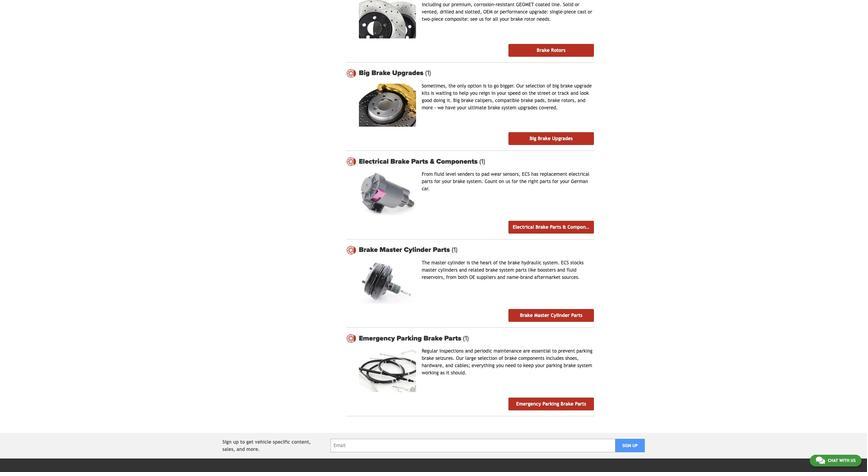 Task type: describe. For each thing, give the bounding box(es) containing it.
big inside sometimes, the only option is to go bigger. our selection of big brake upgrade kits is waiting to help you reign in your speed on the street or track and look good doing it. big brake calipers, compatible brake pads, brake rotors, and more - we have your ultimate brake system upgrades covered.
[[454, 98, 460, 103]]

emergency parking brake parts thumbnail image image
[[359, 349, 416, 392]]

brake rotors link
[[509, 44, 594, 57]]

emergency for top emergency parking brake parts link
[[359, 334, 395, 343]]

single-
[[550, 9, 565, 15]]

right
[[528, 179, 539, 184]]

senders
[[458, 172, 474, 177]]

sales,
[[223, 447, 235, 452]]

have
[[446, 105, 456, 110]]

covered.
[[539, 105, 558, 110]]

content,
[[292, 439, 311, 445]]

ultimate
[[468, 105, 487, 110]]

1 horizontal spatial emergency parking brake parts
[[517, 401, 587, 407]]

and left look
[[571, 90, 579, 96]]

essential
[[532, 349, 551, 354]]

on inside from fluid level senders to pad wear sensors, ecs has replacement electrical parts for your brake system. count on us for the right parts for your german car.
[[499, 179, 504, 184]]

working
[[422, 370, 439, 376]]

heart
[[480, 260, 492, 266]]

two-
[[422, 16, 432, 22]]

chat
[[828, 459, 839, 463]]

1 horizontal spatial upgrades
[[552, 136, 573, 141]]

large
[[466, 356, 477, 361]]

1 horizontal spatial parking
[[577, 349, 593, 354]]

you inside regular inspections and periodic maintenance are essential to prevent parking brake seizures. our large selection of brake components includes shoes, hardware, and cables; everything you need to keep your parking brake system working as it should.
[[496, 363, 504, 369]]

look to ecs tuning for a huge selection of stock and custom brake rotors, including our premium, corrosion-resistant geomet coated line. solid or vented, drilled and slotted, oem or performance upgrade: single-piece cast or two-piece composite: see us for all your brake rotor needs.
[[422, 0, 593, 22]]

our
[[443, 2, 450, 7]]

components for bottommost electrical brake parts & components link
[[568, 224, 596, 230]]

selection inside regular inspections and periodic maintenance are essential to prevent parking brake seizures. our large selection of brake components includes shoes, hardware, and cables; everything you need to keep your parking brake system working as it should.
[[478, 356, 498, 361]]

sometimes,
[[422, 83, 447, 89]]

prevent
[[559, 349, 575, 354]]

1 vertical spatial parking
[[547, 363, 563, 369]]

electrical
[[569, 172, 590, 177]]

reign
[[479, 90, 490, 96]]

selection inside look to ecs tuning for a huge selection of stock and custom brake rotors, including our premium, corrosion-resistant geomet coated line. solid or vented, drilled and slotted, oem or performance upgrade: single-piece cast or two-piece composite: see us for all your brake rotor needs.
[[488, 0, 507, 0]]

cylinders
[[438, 267, 458, 273]]

electrical brake parts & components for electrical brake parts & components link to the top
[[359, 158, 480, 166]]

count
[[485, 179, 498, 184]]

hardware,
[[422, 363, 444, 369]]

drilled
[[440, 9, 454, 15]]

has
[[532, 172, 539, 177]]

0 vertical spatial big brake upgrades link
[[359, 69, 594, 77]]

0 horizontal spatial is
[[431, 90, 435, 96]]

needs.
[[537, 16, 551, 22]]

0 horizontal spatial brake master cylinder parts
[[359, 246, 452, 254]]

track
[[558, 90, 569, 96]]

it
[[446, 370, 450, 376]]

doing
[[434, 98, 446, 103]]

2 horizontal spatial big
[[530, 136, 537, 141]]

1 horizontal spatial big brake upgrades
[[530, 136, 573, 141]]

only
[[457, 83, 467, 89]]

brake up "track"
[[561, 83, 573, 89]]

street
[[538, 90, 551, 96]]

slotted,
[[465, 9, 482, 15]]

resistant
[[496, 2, 515, 7]]

electrical brake parts & components thumbnail image image
[[359, 172, 416, 215]]

see
[[471, 16, 478, 22]]

1 vertical spatial master
[[535, 313, 550, 318]]

from fluid level senders to pad wear sensors, ecs has replacement electrical parts for your brake system. count on us for the right parts for your german car.
[[422, 172, 590, 192]]

upgrade
[[575, 83, 592, 89]]

brake down performance
[[511, 16, 523, 22]]

2 horizontal spatial parts
[[540, 179, 551, 184]]

sensors,
[[503, 172, 521, 177]]

and down the 'premium,'
[[456, 9, 464, 15]]

replacement
[[540, 172, 568, 177]]

or up all
[[494, 9, 499, 15]]

good
[[422, 98, 432, 103]]

should.
[[451, 370, 467, 376]]

of inside sometimes, the only option is to go bigger. our selection of big brake upgrade kits is waiting to help you reign in your speed on the street or track and look good doing it. big brake calipers, compatible brake pads, brake rotors, and more - we have your ultimate brake system upgrades covered.
[[547, 83, 551, 89]]

regular
[[422, 349, 438, 354]]

brake down regular
[[422, 356, 434, 361]]

sometimes, the only option is to go bigger. our selection of big brake upgrade kits is waiting to help you reign in your speed on the street or track and look good doing it. big brake calipers, compatible brake pads, brake rotors, and more - we have your ultimate brake system upgrades covered.
[[422, 83, 592, 110]]

on inside sometimes, the only option is to go bigger. our selection of big brake upgrade kits is waiting to help you reign in your speed on the street or track and look good doing it. big brake calipers, compatible brake pads, brake rotors, and more - we have your ultimate brake system upgrades covered.
[[522, 90, 528, 96]]

0 horizontal spatial piece
[[432, 16, 444, 22]]

of inside regular inspections and periodic maintenance are essential to prevent parking brake seizures. our large selection of brake components includes shoes, hardware, and cables; everything you need to keep your parking brake system working as it should.
[[499, 356, 504, 361]]

the
[[422, 260, 430, 266]]

sign for sign up
[[623, 444, 632, 448]]

inspections
[[440, 349, 464, 354]]

you inside sometimes, the only option is to go bigger. our selection of big brake upgrade kits is waiting to help you reign in your speed on the street or track and look good doing it. big brake calipers, compatible brake pads, brake rotors, and more - we have your ultimate brake system upgrades covered.
[[470, 90, 478, 96]]

your inside look to ecs tuning for a huge selection of stock and custom brake rotors, including our premium, corrosion-resistant geomet coated line. solid or vented, drilled and slotted, oem or performance upgrade: single-piece cast or two-piece composite: see us for all your brake rotor needs.
[[500, 16, 510, 22]]

seizures.
[[436, 356, 455, 361]]

brake up 'suppliers'
[[486, 267, 498, 273]]

or inside sometimes, the only option is to go bigger. our selection of big brake upgrade kits is waiting to help you reign in your speed on the street or track and look good doing it. big brake calipers, compatible brake pads, brake rotors, and more - we have your ultimate brake system upgrades covered.
[[552, 90, 557, 96]]

to left go
[[488, 83, 493, 89]]

in
[[492, 90, 496, 96]]

solid
[[563, 2, 574, 7]]

bigger.
[[501, 83, 515, 89]]

suppliers
[[477, 275, 496, 280]]

stocks
[[571, 260, 584, 266]]

level
[[446, 172, 456, 177]]

sign up button
[[616, 439, 645, 453]]

the inside from fluid level senders to pad wear sensors, ecs has replacement electrical parts for your brake system. count on us for the right parts for your german car.
[[520, 179, 527, 184]]

cylinder
[[448, 260, 466, 266]]

tuning
[[449, 0, 463, 0]]

or right cast
[[588, 9, 593, 15]]

everything
[[472, 363, 495, 369]]

look
[[422, 0, 432, 0]]

to up 'includes'
[[553, 349, 557, 354]]

option
[[468, 83, 482, 89]]

to inside from fluid level senders to pad wear sensors, ecs has replacement electrical parts for your brake system. count on us for the right parts for your german car.
[[476, 172, 480, 177]]

0 vertical spatial emergency parking brake parts link
[[359, 334, 594, 343]]

0 horizontal spatial big brake upgrades
[[359, 69, 426, 77]]

selection inside sometimes, the only option is to go bigger. our selection of big brake upgrade kits is waiting to help you reign in your speed on the street or track and look good doing it. big brake calipers, compatible brake pads, brake rotors, and more - we have your ultimate brake system upgrades covered.
[[526, 83, 546, 89]]

components for electrical brake parts & components link to the top
[[437, 158, 478, 166]]

related
[[469, 267, 485, 273]]

rotor
[[525, 16, 536, 22]]

pad
[[482, 172, 490, 177]]

brand
[[521, 275, 533, 280]]

us inside from fluid level senders to pad wear sensors, ecs has replacement electrical parts for your brake system. count on us for the right parts for your german car.
[[506, 179, 511, 184]]

cast
[[578, 9, 587, 15]]

composite:
[[445, 16, 469, 22]]

big
[[553, 83, 559, 89]]

emergency for the bottommost emergency parking brake parts link
[[517, 401, 541, 407]]

huge
[[476, 0, 486, 0]]

system inside sometimes, the only option is to go bigger. our selection of big brake upgrade kits is waiting to help you reign in your speed on the street or track and look good doing it. big brake calipers, compatible brake pads, brake rotors, and more - we have your ultimate brake system upgrades covered.
[[502, 105, 517, 110]]

from
[[422, 172, 433, 177]]

0 horizontal spatial emergency parking brake parts
[[359, 334, 463, 343]]

0 vertical spatial is
[[483, 83, 487, 89]]

and up it
[[446, 363, 454, 369]]

1 vertical spatial brake master cylinder parts link
[[509, 309, 594, 322]]

0 vertical spatial upgrades
[[392, 69, 424, 77]]

maintenance
[[494, 349, 522, 354]]

vented,
[[422, 9, 439, 15]]

1 vertical spatial master
[[422, 267, 437, 273]]

parking for the bottommost emergency parking brake parts link
[[543, 401, 560, 407]]

get
[[246, 439, 254, 445]]

up for sign up to get vehicle specific content, sales, and more.
[[233, 439, 239, 445]]

0 horizontal spatial big
[[359, 69, 370, 77]]

system. inside the master cylinder is the heart of the brake hydraulic system. ecs stocks master cylinders and related brake system parts like boosters and fluid reservoirs, from both oe suppliers and name-brand aftermarket sources.
[[543, 260, 560, 266]]

and down look
[[578, 98, 586, 103]]

geomet
[[516, 2, 534, 7]]

compatible
[[495, 98, 520, 103]]



Task type: vqa. For each thing, say whether or not it's contained in the screenshot.
Assortment Sets 'link'
no



Task type: locate. For each thing, give the bounding box(es) containing it.
0 horizontal spatial fluid
[[435, 172, 444, 177]]

look
[[580, 90, 589, 96]]

to left pad
[[476, 172, 480, 177]]

us right see
[[479, 16, 484, 22]]

and right sales,
[[237, 447, 245, 452]]

parts down "replacement"
[[540, 179, 551, 184]]

fluid inside the master cylinder is the heart of the brake hydraulic system. ecs stocks master cylinders and related brake system parts like boosters and fluid reservoirs, from both oe suppliers and name-brand aftermarket sources.
[[567, 267, 577, 273]]

is right kits
[[431, 90, 435, 96]]

electrical for electrical brake parts & components link to the top
[[359, 158, 389, 166]]

parking for top emergency parking brake parts link
[[397, 334, 422, 343]]

ecs up the our at right top
[[440, 0, 447, 0]]

0 vertical spatial electrical brake parts & components
[[359, 158, 480, 166]]

big brake upgrades link
[[359, 69, 594, 77], [509, 132, 594, 145]]

0 vertical spatial emergency
[[359, 334, 395, 343]]

selection up street
[[526, 83, 546, 89]]

0 horizontal spatial parts
[[422, 179, 433, 184]]

chat with us link
[[810, 455, 862, 467]]

parts inside the master cylinder is the heart of the brake hydraulic system. ecs stocks master cylinders and related brake system parts like boosters and fluid reservoirs, from both oe suppliers and name-brand aftermarket sources.
[[516, 267, 527, 273]]

brake rotors thumbnail image image
[[359, 0, 416, 38]]

0 horizontal spatial ecs
[[440, 0, 447, 0]]

on right speed
[[522, 90, 528, 96]]

cables;
[[455, 363, 471, 369]]

system down shoes,
[[578, 363, 593, 369]]

brake up upgrades
[[521, 98, 534, 103]]

sources.
[[562, 275, 580, 280]]

the left the "right"
[[520, 179, 527, 184]]

hydraulic
[[522, 260, 542, 266]]

up inside "sign up" button
[[633, 444, 638, 448]]

0 vertical spatial components
[[437, 158, 478, 166]]

system inside regular inspections and periodic maintenance are essential to prevent parking brake seizures. our large selection of brake components includes shoes, hardware, and cables; everything you need to keep your parking brake system working as it should.
[[578, 363, 593, 369]]

0 vertical spatial electrical
[[359, 158, 389, 166]]

electrical
[[359, 158, 389, 166], [513, 224, 534, 230]]

1 vertical spatial components
[[568, 224, 596, 230]]

big brake upgrades thumbnail image image
[[359, 84, 416, 127]]

ecs left has
[[522, 172, 530, 177]]

sign up
[[623, 444, 638, 448]]

waiting
[[436, 90, 452, 96]]

of inside look to ecs tuning for a huge selection of stock and custom brake rotors, including our premium, corrosion-resistant geomet coated line. solid or vented, drilled and slotted, oem or performance upgrade: single-piece cast or two-piece composite: see us for all your brake rotor needs.
[[509, 0, 513, 0]]

1 horizontal spatial is
[[467, 260, 470, 266]]

brake
[[554, 0, 566, 0], [511, 16, 523, 22], [561, 83, 573, 89], [462, 98, 474, 103], [521, 98, 534, 103], [548, 98, 560, 103], [488, 105, 500, 110], [453, 179, 465, 184], [508, 260, 520, 266], [486, 267, 498, 273], [422, 356, 434, 361], [505, 356, 517, 361], [564, 363, 576, 369]]

system
[[502, 105, 517, 110], [500, 267, 515, 273], [578, 363, 593, 369]]

0 horizontal spatial parking
[[397, 334, 422, 343]]

components
[[437, 158, 478, 166], [568, 224, 596, 230]]

master
[[432, 260, 447, 266], [422, 267, 437, 273]]

vehicle
[[255, 439, 271, 445]]

selection up resistant
[[488, 0, 507, 0]]

rotors,
[[568, 0, 582, 0], [562, 98, 576, 103]]

2 vertical spatial selection
[[478, 356, 498, 361]]

0 vertical spatial master
[[380, 246, 402, 254]]

the right heart
[[499, 260, 507, 266]]

brake down help
[[462, 98, 474, 103]]

and inside sign up to get vehicle specific content, sales, and more.
[[237, 447, 245, 452]]

help
[[459, 90, 469, 96]]

of down maintenance
[[499, 356, 504, 361]]

0 vertical spatial system
[[502, 105, 517, 110]]

1 horizontal spatial fluid
[[567, 267, 577, 273]]

the
[[449, 83, 456, 89], [529, 90, 536, 96], [520, 179, 527, 184], [472, 260, 479, 266], [499, 260, 507, 266]]

1 vertical spatial is
[[431, 90, 435, 96]]

parts up brand
[[516, 267, 527, 273]]

both
[[458, 275, 468, 280]]

of left big
[[547, 83, 551, 89]]

fluid left level
[[435, 172, 444, 177]]

cylinder for the bottom 'brake master cylinder parts' link
[[551, 313, 570, 318]]

your down "replacement"
[[560, 179, 570, 184]]

performance
[[500, 9, 528, 15]]

our up "cables;"
[[456, 356, 464, 361]]

parts
[[411, 158, 429, 166], [550, 224, 562, 230], [433, 246, 450, 254], [572, 313, 583, 318], [445, 334, 462, 343], [575, 401, 587, 407]]

your down level
[[442, 179, 452, 184]]

1 vertical spatial rotors,
[[562, 98, 576, 103]]

2 vertical spatial system
[[578, 363, 593, 369]]

sign for sign up to get vehicle specific content, sales, and more.
[[223, 439, 232, 445]]

boosters
[[538, 267, 556, 273]]

piece down solid
[[565, 9, 576, 15]]

master down the
[[422, 267, 437, 273]]

our inside regular inspections and periodic maintenance are essential to prevent parking brake seizures. our large selection of brake components includes shoes, hardware, and cables; everything you need to keep your parking brake system working as it should.
[[456, 356, 464, 361]]

emergency parking brake parts
[[359, 334, 463, 343], [517, 401, 587, 407]]

us
[[851, 459, 856, 463]]

speed
[[508, 90, 521, 96]]

2 vertical spatial ecs
[[561, 260, 569, 266]]

cylinder
[[404, 246, 431, 254], [551, 313, 570, 318]]

system up name-
[[500, 267, 515, 273]]

we
[[438, 105, 444, 110]]

0 horizontal spatial system.
[[467, 179, 484, 184]]

brake up need
[[505, 356, 517, 361]]

custom
[[537, 0, 552, 0]]

1 vertical spatial emergency parking brake parts
[[517, 401, 587, 407]]

electrical for bottommost electrical brake parts & components link
[[513, 224, 534, 230]]

sign up to get vehicle specific content, sales, and more.
[[223, 439, 311, 452]]

0 horizontal spatial upgrades
[[392, 69, 424, 77]]

to up including
[[434, 0, 438, 0]]

german
[[571, 179, 588, 184]]

rotors, up solid
[[568, 0, 582, 0]]

us down sensors,
[[506, 179, 511, 184]]

0 vertical spatial us
[[479, 16, 484, 22]]

piece down vented, at the top of the page
[[432, 16, 444, 22]]

pads,
[[535, 98, 547, 103]]

for
[[464, 0, 470, 0], [485, 16, 492, 22], [434, 179, 441, 184], [512, 179, 518, 184], [553, 179, 559, 184]]

0 vertical spatial piece
[[565, 9, 576, 15]]

2 vertical spatial is
[[467, 260, 470, 266]]

big
[[359, 69, 370, 77], [454, 98, 460, 103], [530, 136, 537, 141]]

and up the sources.
[[558, 267, 566, 273]]

our up speed
[[517, 83, 524, 89]]

1 horizontal spatial electrical
[[513, 224, 534, 230]]

1 horizontal spatial sign
[[623, 444, 632, 448]]

oem
[[484, 9, 493, 15]]

1 horizontal spatial system.
[[543, 260, 560, 266]]

big brake upgrades link up option
[[359, 69, 594, 77]]

electrical inside electrical brake parts & components link
[[513, 224, 534, 230]]

is inside the master cylinder is the heart of the brake hydraulic system. ecs stocks master cylinders and related brake system parts like boosters and fluid reservoirs, from both oe suppliers and name-brand aftermarket sources.
[[467, 260, 470, 266]]

1 horizontal spatial up
[[633, 444, 638, 448]]

the left the only
[[449, 83, 456, 89]]

1 horizontal spatial components
[[568, 224, 596, 230]]

0 horizontal spatial electrical
[[359, 158, 389, 166]]

selection down the periodic
[[478, 356, 498, 361]]

1 horizontal spatial emergency
[[517, 401, 541, 407]]

0 vertical spatial electrical brake parts & components link
[[359, 158, 594, 166]]

kits
[[422, 90, 430, 96]]

1 horizontal spatial &
[[563, 224, 566, 230]]

keep
[[524, 363, 534, 369]]

upgrades
[[518, 105, 538, 110]]

wear
[[491, 172, 502, 177]]

master
[[380, 246, 402, 254], [535, 313, 550, 318]]

is
[[483, 83, 487, 89], [431, 90, 435, 96], [467, 260, 470, 266]]

1 vertical spatial electrical brake parts & components link
[[509, 221, 596, 234]]

0 vertical spatial &
[[430, 158, 435, 166]]

1 horizontal spatial big
[[454, 98, 460, 103]]

upgrades down "covered."
[[552, 136, 573, 141]]

ecs inside from fluid level senders to pad wear sensors, ecs has replacement electrical parts for your brake system. count on us for the right parts for your german car.
[[522, 172, 530, 177]]

0 horizontal spatial master
[[380, 246, 402, 254]]

up for sign up
[[633, 444, 638, 448]]

system. up the "boosters"
[[543, 260, 560, 266]]

parts down the from
[[422, 179, 433, 184]]

your down components
[[536, 363, 545, 369]]

1 horizontal spatial piece
[[565, 9, 576, 15]]

aftermarket
[[535, 275, 561, 280]]

1 vertical spatial big brake upgrades link
[[509, 132, 594, 145]]

sign inside button
[[623, 444, 632, 448]]

0 horizontal spatial sign
[[223, 439, 232, 445]]

0 vertical spatial master
[[432, 260, 447, 266]]

big brake upgrades down "covered."
[[530, 136, 573, 141]]

to left help
[[453, 90, 458, 96]]

0 vertical spatial brake master cylinder parts link
[[359, 246, 594, 254]]

piece
[[565, 9, 576, 15], [432, 16, 444, 22]]

brake master cylinder parts thumbnail image image
[[359, 261, 416, 304]]

0 vertical spatial our
[[517, 83, 524, 89]]

and up both
[[459, 267, 467, 273]]

1 vertical spatial emergency parking brake parts link
[[509, 398, 594, 411]]

and up geomet in the top of the page
[[528, 0, 535, 0]]

from
[[446, 275, 457, 280]]

0 horizontal spatial us
[[479, 16, 484, 22]]

oe
[[470, 275, 475, 280]]

& for bottommost electrical brake parts & components link
[[563, 224, 566, 230]]

our inside sometimes, the only option is to go bigger. our selection of big brake upgrade kits is waiting to help you reign in your speed on the street or track and look good doing it. big brake calipers, compatible brake pads, brake rotors, and more - we have your ultimate brake system upgrades covered.
[[517, 83, 524, 89]]

0 vertical spatial cylinder
[[404, 246, 431, 254]]

system.
[[467, 179, 484, 184], [543, 260, 560, 266]]

on down wear
[[499, 179, 504, 184]]

-
[[435, 105, 436, 110]]

parts inside electrical brake parts & components link
[[550, 224, 562, 230]]

system inside the master cylinder is the heart of the brake hydraulic system. ecs stocks master cylinders and related brake system parts like boosters and fluid reservoirs, from both oe suppliers and name-brand aftermarket sources.
[[500, 267, 515, 273]]

sign inside sign up to get vehicle specific content, sales, and more.
[[223, 439, 232, 445]]

to inside look to ecs tuning for a huge selection of stock and custom brake rotors, including our premium, corrosion-resistant geomet coated line. solid or vented, drilled and slotted, oem or performance upgrade: single-piece cast or two-piece composite: see us for all your brake rotor needs.
[[434, 0, 438, 0]]

electrical brake parts & components
[[359, 158, 480, 166], [513, 224, 596, 230]]

selection
[[488, 0, 507, 0], [526, 83, 546, 89], [478, 356, 498, 361]]

you left need
[[496, 363, 504, 369]]

0 horizontal spatial our
[[456, 356, 464, 361]]

0 vertical spatial selection
[[488, 0, 507, 0]]

brake down shoes,
[[564, 363, 576, 369]]

brake inside from fluid level senders to pad wear sensors, ecs has replacement electrical parts for your brake system. count on us for the right parts for your german car.
[[453, 179, 465, 184]]

or up cast
[[575, 2, 580, 7]]

1 horizontal spatial parking
[[543, 401, 560, 407]]

rotors, inside sometimes, the only option is to go bigger. our selection of big brake upgrade kits is waiting to help you reign in your speed on the street or track and look good doing it. big brake calipers, compatible brake pads, brake rotors, and more - we have your ultimate brake system upgrades covered.
[[562, 98, 576, 103]]

upgrades
[[392, 69, 424, 77], [552, 136, 573, 141]]

your right all
[[500, 16, 510, 22]]

1 horizontal spatial you
[[496, 363, 504, 369]]

ecs inside the master cylinder is the heart of the brake hydraulic system. ecs stocks master cylinders and related brake system parts like boosters and fluid reservoirs, from both oe suppliers and name-brand aftermarket sources.
[[561, 260, 569, 266]]

upgrades up kits
[[392, 69, 424, 77]]

is up reign
[[483, 83, 487, 89]]

1 vertical spatial fluid
[[567, 267, 577, 273]]

1 horizontal spatial electrical brake parts & components
[[513, 224, 596, 230]]

0 vertical spatial system.
[[467, 179, 484, 184]]

0 vertical spatial brake master cylinder parts
[[359, 246, 452, 254]]

of right heart
[[494, 260, 498, 266]]

your right in
[[497, 90, 507, 96]]

rotors, inside look to ecs tuning for a huge selection of stock and custom brake rotors, including our premium, corrosion-resistant geomet coated line. solid or vented, drilled and slotted, oem or performance upgrade: single-piece cast or two-piece composite: see us for all your brake rotor needs.
[[568, 0, 582, 0]]

0 horizontal spatial on
[[499, 179, 504, 184]]

1 vertical spatial ecs
[[522, 172, 530, 177]]

includes
[[546, 356, 564, 361]]

the up related
[[472, 260, 479, 266]]

ecs left stocks
[[561, 260, 569, 266]]

1 horizontal spatial parts
[[516, 267, 527, 273]]

brake rotors
[[537, 47, 566, 53]]

or down big
[[552, 90, 557, 96]]

electrical brake parts & components for bottommost electrical brake parts & components link
[[513, 224, 596, 230]]

1 vertical spatial brake master cylinder parts
[[520, 313, 583, 318]]

upgrade:
[[530, 9, 549, 15]]

brake down calipers,
[[488, 105, 500, 110]]

1 vertical spatial you
[[496, 363, 504, 369]]

1 vertical spatial on
[[499, 179, 504, 184]]

1 horizontal spatial master
[[535, 313, 550, 318]]

fluid inside from fluid level senders to pad wear sensors, ecs has replacement electrical parts for your brake system. count on us for the right parts for your german car.
[[435, 172, 444, 177]]

more.
[[246, 447, 260, 452]]

1 horizontal spatial brake master cylinder parts
[[520, 313, 583, 318]]

1 vertical spatial emergency
[[517, 401, 541, 407]]

periodic
[[475, 349, 492, 354]]

and left name-
[[498, 275, 506, 280]]

and
[[528, 0, 535, 0], [456, 9, 464, 15], [571, 90, 579, 96], [578, 98, 586, 103], [459, 267, 467, 273], [558, 267, 566, 273], [498, 275, 506, 280], [465, 349, 473, 354], [446, 363, 454, 369], [237, 447, 245, 452]]

1 vertical spatial electrical brake parts & components
[[513, 224, 596, 230]]

coated
[[536, 2, 551, 7]]

and up large
[[465, 349, 473, 354]]

of up resistant
[[509, 0, 513, 0]]

ecs inside look to ecs tuning for a huge selection of stock and custom brake rotors, including our premium, corrosion-resistant geomet coated line. solid or vented, drilled and slotted, oem or performance upgrade: single-piece cast or two-piece composite: see us for all your brake rotor needs.
[[440, 0, 447, 0]]

rotors, down "track"
[[562, 98, 576, 103]]

specific
[[273, 439, 290, 445]]

is up related
[[467, 260, 470, 266]]

0 vertical spatial parking
[[397, 334, 422, 343]]

a
[[472, 0, 474, 0]]

1 vertical spatial cylinder
[[551, 313, 570, 318]]

up inside sign up to get vehicle specific content, sales, and more.
[[233, 439, 239, 445]]

calipers,
[[475, 98, 494, 103]]

shoes,
[[566, 356, 579, 361]]

0 vertical spatial ecs
[[440, 0, 447, 0]]

you down option
[[470, 90, 478, 96]]

to inside sign up to get vehicle specific content, sales, and more.
[[240, 439, 245, 445]]

sign
[[223, 439, 232, 445], [623, 444, 632, 448]]

your inside regular inspections and periodic maintenance are essential to prevent parking brake seizures. our large selection of brake components includes shoes, hardware, and cables; everything you need to keep your parking brake system working as it should.
[[536, 363, 545, 369]]

to left the keep
[[518, 363, 522, 369]]

& for electrical brake parts & components link to the top
[[430, 158, 435, 166]]

cylinder for 'brake master cylinder parts' link to the top
[[404, 246, 431, 254]]

regular inspections and periodic maintenance are essential to prevent parking brake seizures. our large selection of brake components includes shoes, hardware, and cables; everything you need to keep your parking brake system working as it should.
[[422, 349, 593, 376]]

brake up line.
[[554, 0, 566, 0]]

system. down the senders
[[467, 179, 484, 184]]

rotors
[[551, 47, 566, 53]]

1 vertical spatial our
[[456, 356, 464, 361]]

your right have
[[457, 105, 467, 110]]

of inside the master cylinder is the heart of the brake hydraulic system. ecs stocks master cylinders and related brake system parts like boosters and fluid reservoirs, from both oe suppliers and name-brand aftermarket sources.
[[494, 260, 498, 266]]

1 vertical spatial big
[[454, 98, 460, 103]]

0 vertical spatial rotors,
[[568, 0, 582, 0]]

1 vertical spatial system.
[[543, 260, 560, 266]]

us inside look to ecs tuning for a huge selection of stock and custom brake rotors, including our premium, corrosion-resistant geomet coated line. solid or vented, drilled and slotted, oem or performance upgrade: single-piece cast or two-piece composite: see us for all your brake rotor needs.
[[479, 16, 484, 22]]

parking up shoes,
[[577, 349, 593, 354]]

fluid up the sources.
[[567, 267, 577, 273]]

1 vertical spatial us
[[506, 179, 511, 184]]

1 vertical spatial selection
[[526, 83, 546, 89]]

reservoirs,
[[422, 275, 445, 280]]

brake master cylinder parts link
[[359, 246, 594, 254], [509, 309, 594, 322]]

0 horizontal spatial cylinder
[[404, 246, 431, 254]]

big brake upgrades link down "covered."
[[509, 132, 594, 145]]

0 vertical spatial big
[[359, 69, 370, 77]]

components
[[519, 356, 545, 361]]

1 vertical spatial piece
[[432, 16, 444, 22]]

0 horizontal spatial you
[[470, 90, 478, 96]]

big brake upgrades up big brake upgrades thumbnail image at the left
[[359, 69, 426, 77]]

parts
[[422, 179, 433, 184], [540, 179, 551, 184], [516, 267, 527, 273]]

1 vertical spatial big brake upgrades
[[530, 136, 573, 141]]

0 horizontal spatial emergency
[[359, 334, 395, 343]]

2 vertical spatial big
[[530, 136, 537, 141]]

Email email field
[[331, 439, 616, 453]]

more
[[422, 105, 433, 110]]

master up cylinders at the bottom right
[[432, 260, 447, 266]]

1 horizontal spatial ecs
[[522, 172, 530, 177]]

comments image
[[816, 457, 826, 465]]

0 vertical spatial emergency parking brake parts
[[359, 334, 463, 343]]

to left get
[[240, 439, 245, 445]]

car.
[[422, 186, 430, 192]]

brake up "covered."
[[548, 98, 560, 103]]

system. inside from fluid level senders to pad wear sensors, ecs has replacement electrical parts for your brake system. count on us for the right parts for your german car.
[[467, 179, 484, 184]]

premium,
[[452, 2, 473, 7]]

line.
[[552, 2, 562, 7]]

of
[[509, 0, 513, 0], [547, 83, 551, 89], [494, 260, 498, 266], [499, 356, 504, 361]]

parking down 'includes'
[[547, 363, 563, 369]]

1 vertical spatial system
[[500, 267, 515, 273]]

the up pads,
[[529, 90, 536, 96]]

stock
[[515, 0, 526, 0]]

1 horizontal spatial cylinder
[[551, 313, 570, 318]]

system down compatible
[[502, 105, 517, 110]]

brake down the senders
[[453, 179, 465, 184]]

brake up name-
[[508, 260, 520, 266]]

need
[[506, 363, 516, 369]]

0 vertical spatial parking
[[577, 349, 593, 354]]



